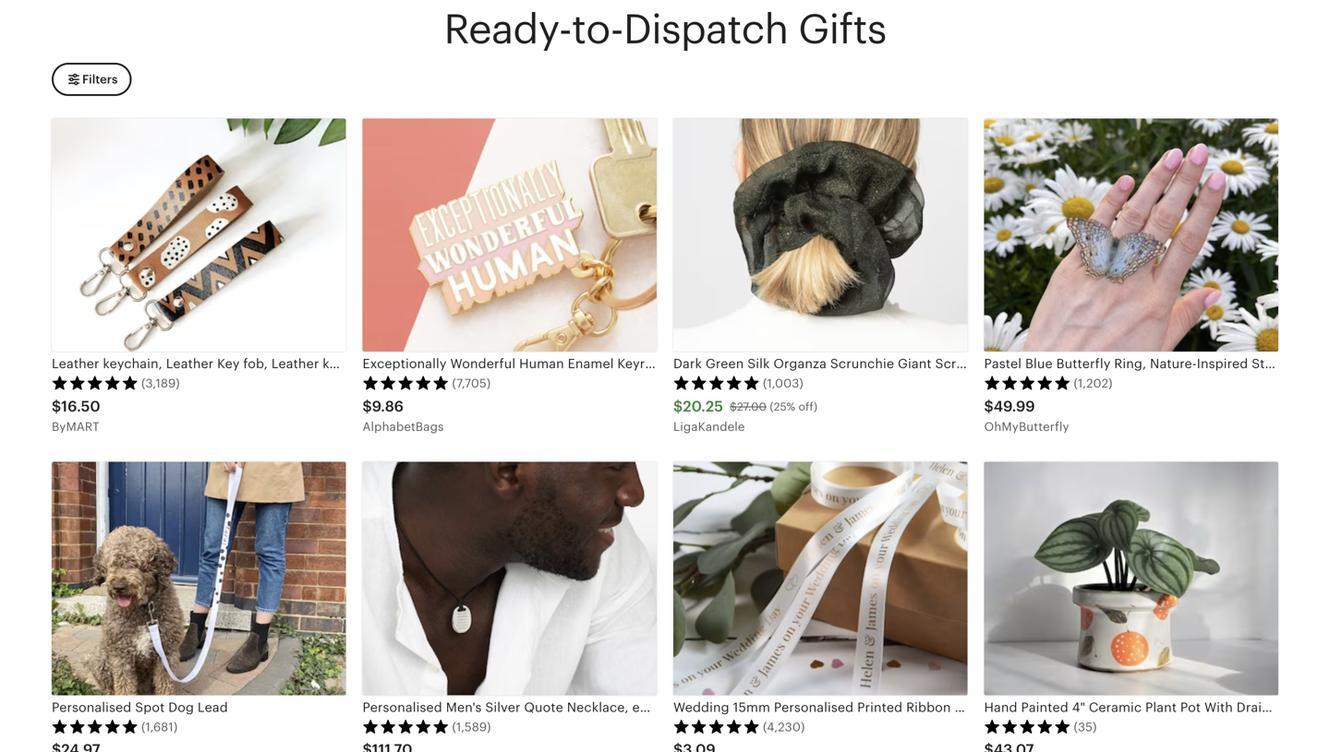 Task type: describe. For each thing, give the bounding box(es) containing it.
2 leather from the left
[[166, 357, 214, 372]]

$ 49.99 ohmybutterfly
[[984, 398, 1069, 434]]

bymart
[[52, 420, 100, 434]]

personalised men's silver quote necklace, engraved message necklace, song quote necklace, personalised man's necklace image
[[363, 462, 657, 696]]

personalised spot dog lead image
[[52, 462, 346, 696]]

leather keychain, leather key fob, leather keyholder, keychain, unique gift image
[[52, 119, 346, 352]]

(1,589)
[[452, 721, 491, 735]]

filters
[[82, 73, 118, 86]]

off)
[[798, 401, 818, 413]]

3 leather from the left
[[271, 357, 319, 372]]

pastel blue butterfly ring, nature-inspired statement ring for nature lovers, cute gift for her, fun korean butterfly ring, tender blue ring image
[[984, 119, 1278, 352]]

unique
[[456, 357, 500, 372]]

fob,
[[243, 357, 268, 372]]

filters button
[[52, 63, 132, 96]]

16.50
[[61, 398, 100, 415]]

ready-
[[444, 6, 572, 52]]

gifts
[[798, 6, 886, 52]]

20.25
[[683, 398, 723, 415]]

dispatch
[[623, 6, 788, 52]]

49.99
[[994, 398, 1035, 415]]

$ for 9.86
[[363, 398, 372, 415]]

5 out of 5 stars image for (1,202)
[[984, 376, 1071, 390]]

5 out of 5 stars image for (1,681)
[[52, 720, 139, 734]]

hand painted 4" ceramic plant pot with drainage / cute indoor planter / fruits lemon orange lychee decorative bowl & candle holder image
[[984, 462, 1278, 696]]

$ 16.50 bymart
[[52, 398, 100, 434]]

$ for 49.99
[[984, 398, 994, 415]]

(25%
[[770, 401, 795, 413]]

wedding 15mm personalised printed ribbon - wedding gift wrap - wedding ribbon - anniversary gift wrap image
[[673, 462, 968, 696]]

(1,589) link
[[363, 462, 657, 753]]



Task type: locate. For each thing, give the bounding box(es) containing it.
5 out of 5 stars image up 49.99
[[984, 376, 1071, 390]]

keychain,
[[391, 357, 452, 372]]

1 leather from the left
[[52, 357, 99, 372]]

(1,202)
[[1074, 377, 1113, 391]]

$ for 16.50
[[52, 398, 61, 415]]

(1,681)
[[141, 721, 178, 735]]

dark green silk organza scrunchie giant scrunchie 100% silk scrunchie hair accessories festive scrunchie gift christmas scrunchie gift image
[[673, 119, 968, 352]]

ready-to-dispatch gifts
[[444, 6, 886, 52]]

5 out of 5 stars image down personalised
[[52, 720, 139, 734]]

5 out of 5 stars image inside (1,589) link
[[363, 720, 449, 734]]

key
[[217, 357, 240, 372]]

lead
[[198, 701, 228, 715]]

$ up alphabetbags
[[363, 398, 372, 415]]

(1,003)
[[763, 377, 803, 391]]

$ 20.25 $ 27.00 (25% off) ligakandele
[[673, 398, 818, 434]]

leather up 16.50
[[52, 357, 99, 372]]

5 out of 5 stars image for (4,230)
[[673, 720, 760, 734]]

$ inside $ 9.86 alphabetbags
[[363, 398, 372, 415]]

keyholder,
[[323, 357, 388, 372]]

5 out of 5 stars image down keychain,
[[363, 376, 449, 390]]

$ up bymart
[[52, 398, 61, 415]]

(4,230)
[[763, 721, 805, 735]]

5 out of 5 stars image inside (4,230) "link"
[[673, 720, 760, 734]]

9.86
[[372, 398, 404, 415]]

$ up ohmybutterfly
[[984, 398, 994, 415]]

leather right fob,
[[271, 357, 319, 372]]

leather up (3,189)
[[166, 357, 214, 372]]

5 out of 5 stars image
[[52, 376, 139, 390], [363, 376, 449, 390], [673, 376, 760, 390], [984, 376, 1071, 390], [52, 720, 139, 734], [363, 720, 449, 734], [673, 720, 760, 734], [984, 720, 1071, 734]]

leather
[[52, 357, 99, 372], [166, 357, 214, 372], [271, 357, 319, 372]]

keychain,
[[103, 357, 162, 372]]

$ right the 20.25
[[730, 401, 737, 413]]

(35) link
[[984, 462, 1278, 753]]

5 out of 5 stars image for (3,189)
[[52, 376, 139, 390]]

5 out of 5 stars image for (1,589)
[[363, 720, 449, 734]]

$ 9.86 alphabetbags
[[363, 398, 444, 434]]

to-
[[572, 6, 623, 52]]

5 out of 5 stars image up 16.50
[[52, 376, 139, 390]]

ohmybutterfly
[[984, 420, 1069, 434]]

(7,705)
[[452, 377, 491, 391]]

(4,230) link
[[673, 462, 968, 753]]

spot
[[135, 701, 165, 715]]

gift
[[504, 357, 526, 372]]

5 out of 5 stars image for (7,705)
[[363, 376, 449, 390]]

5 out of 5 stars image for (1,003)
[[673, 376, 760, 390]]

$
[[52, 398, 61, 415], [363, 398, 372, 415], [673, 398, 683, 415], [984, 398, 994, 415], [730, 401, 737, 413]]

exceptionally wonderful human enamel keyring - keychain - positive post - enamel charm - enamel key chain - flair - gift for friend image
[[363, 119, 657, 352]]

(3,189)
[[141, 377, 180, 391]]

5 out of 5 stars image left (35)
[[984, 720, 1071, 734]]

dog
[[168, 701, 194, 715]]

personalised
[[52, 701, 131, 715]]

alphabetbags
[[363, 420, 444, 434]]

27.00
[[737, 401, 767, 413]]

$ inside $ 16.50 bymart
[[52, 398, 61, 415]]

5 out of 5 stars image up the 20.25
[[673, 376, 760, 390]]

$ up ligakandele on the bottom of page
[[673, 398, 683, 415]]

$ inside $ 49.99 ohmybutterfly
[[984, 398, 994, 415]]

5 out of 5 stars image left the "(1,589)"
[[363, 720, 449, 734]]

5 out of 5 stars image left (4,230)
[[673, 720, 760, 734]]

leather keychain, leather key fob, leather keyholder, keychain, unique gift
[[52, 357, 526, 372]]

0 horizontal spatial leather
[[52, 357, 99, 372]]

2 horizontal spatial leather
[[271, 357, 319, 372]]

5 out of 5 stars image for (35)
[[984, 720, 1071, 734]]

personalised spot dog lead
[[52, 701, 228, 715]]

ligakandele
[[673, 420, 745, 434]]

1 horizontal spatial leather
[[166, 357, 214, 372]]

(35)
[[1074, 721, 1097, 735]]

5 out of 5 stars image inside (35) link
[[984, 720, 1071, 734]]

$ for 20.25
[[673, 398, 683, 415]]



Task type: vqa. For each thing, say whether or not it's contained in the screenshot.
fourth 'Item quality' from the bottom of the page
no



